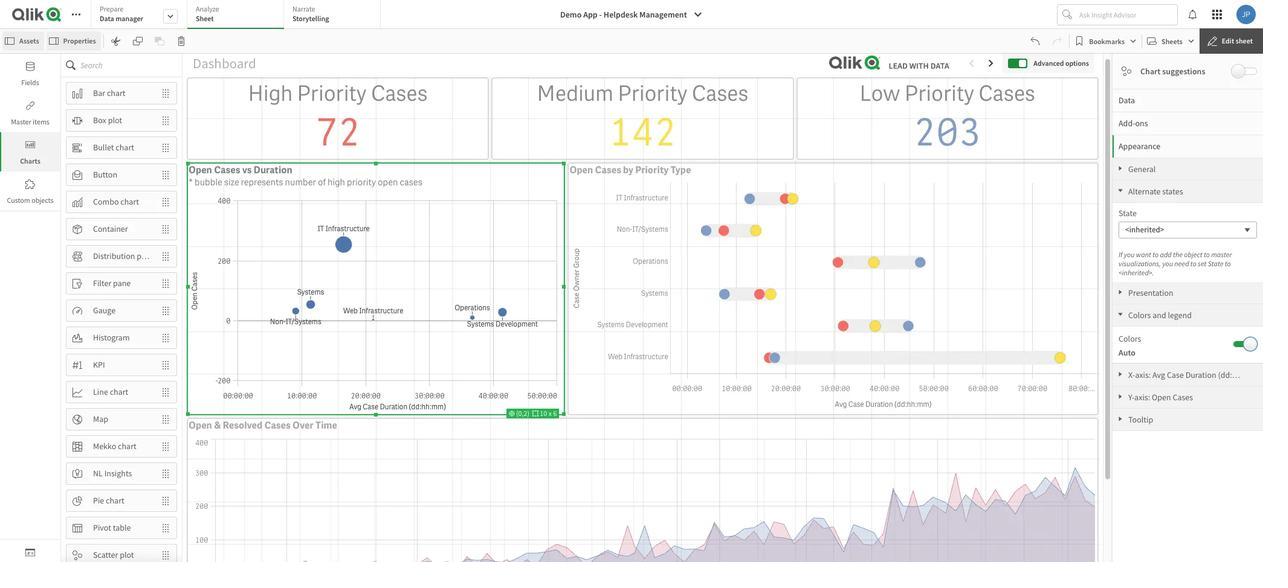 Task type: describe. For each thing, give the bounding box(es) containing it.
move image for bar chart
[[155, 83, 177, 104]]

bubble
[[195, 176, 222, 189]]

legend
[[1168, 310, 1192, 321]]

low priority cases 203
[[860, 80, 1035, 157]]

line
[[93, 387, 108, 398]]

6
[[553, 409, 557, 418]]

add-ons
[[1119, 118, 1148, 129]]

edit sheet button
[[1200, 28, 1263, 54]]

filter pane
[[93, 278, 131, 289]]

pivot
[[93, 523, 111, 534]]

high
[[248, 80, 293, 108]]

move image for filter pane
[[155, 274, 177, 294]]

the
[[1173, 250, 1183, 259]]

box
[[93, 115, 106, 126]]

move image for line chart
[[155, 382, 177, 403]]

distribution plot
[[93, 251, 151, 262]]

priority for 72
[[297, 80, 367, 108]]

custom
[[7, 196, 30, 205]]

triangle right image for y-axis: open cases
[[1113, 394, 1129, 400]]

app
[[583, 9, 598, 20]]

number
[[285, 176, 316, 189]]

open for open & resolved cases over time
[[189, 419, 212, 432]]

sheet
[[1236, 36, 1253, 45]]

table
[[113, 523, 131, 534]]

pie
[[93, 496, 104, 507]]

chart suggestions
[[1141, 66, 1206, 77]]

scatter chart image
[[1122, 66, 1132, 76]]

variables image
[[25, 548, 35, 558]]

nl insights
[[93, 469, 132, 479]]

add-ons tab
[[1113, 112, 1263, 135]]

delete image
[[176, 36, 186, 46]]

move image for mekko chart
[[155, 437, 177, 457]]

custom objects button
[[0, 172, 60, 211]]

low
[[860, 80, 900, 108]]

properties button
[[46, 31, 101, 51]]

application containing 72
[[0, 0, 1263, 563]]

scatter plot
[[93, 550, 134, 561]]

gauge
[[93, 305, 116, 316]]

1 vertical spatial duration
[[1186, 370, 1217, 381]]

1 horizontal spatial you
[[1162, 259, 1173, 268]]

custom objects
[[7, 196, 54, 205]]

chart for mekko chart
[[118, 441, 136, 452]]

cut image
[[111, 36, 121, 46]]

storytelling
[[293, 14, 329, 23]]

x-axis: avg case duration (dd:hh:mm)
[[1129, 370, 1260, 381]]

tab list containing prepare
[[91, 0, 385, 30]]

assets
[[19, 36, 39, 45]]

open cases vs duration * bubble size represents number of high priority open cases
[[189, 164, 422, 189]]

cases inside medium priority cases 142
[[692, 80, 749, 108]]

helpdesk
[[604, 9, 638, 20]]

move image for box plot
[[155, 110, 177, 131]]

cases
[[400, 176, 422, 189]]

appearance
[[1119, 141, 1161, 152]]

colors for auto
[[1119, 334, 1141, 345]]

of
[[318, 176, 326, 189]]

cases inside high priority cases 72
[[371, 80, 428, 108]]

insights
[[104, 469, 132, 479]]

colors and legend
[[1129, 310, 1192, 321]]

bar
[[93, 88, 105, 99]]

data inside tab
[[1119, 95, 1135, 106]]

add-
[[1119, 118, 1135, 129]]

triangle bottom image
[[1113, 188, 1129, 194]]

demo
[[560, 9, 582, 20]]

advanced
[[1034, 58, 1064, 68]]

&
[[214, 419, 221, 432]]

chart for bullet chart
[[116, 142, 134, 153]]

next sheet: performance image
[[987, 58, 996, 68]]

undo image
[[1031, 36, 1040, 46]]

visualizations,
[[1119, 259, 1161, 268]]

analyze sheet
[[196, 4, 219, 23]]

filter
[[93, 278, 111, 289]]

time
[[316, 419, 337, 432]]

container
[[93, 224, 128, 235]]

line chart
[[93, 387, 128, 398]]

and
[[1153, 310, 1166, 321]]

map
[[93, 414, 108, 425]]

medium priority cases 142
[[537, 80, 749, 157]]

142
[[609, 108, 677, 157]]

mekko
[[93, 441, 116, 452]]

scatter
[[93, 550, 118, 561]]

data tab
[[1113, 89, 1263, 112]]

<inherited>.
[[1119, 268, 1154, 277]]

kpi
[[93, 360, 105, 371]]

narrate
[[293, 4, 315, 13]]

triangle right image for tooltip
[[1113, 416, 1129, 423]]

colors auto
[[1119, 334, 1141, 358]]

duration inside open cases vs duration * bubble size represents number of high priority open cases
[[254, 164, 292, 176]]

to left add
[[1153, 250, 1159, 259]]

assets button
[[2, 31, 44, 51]]

objects
[[32, 196, 54, 205]]

advanced options
[[1034, 58, 1089, 68]]

fields
[[21, 78, 39, 87]]

triangle right image for presentation
[[1113, 290, 1129, 296]]

suggestions
[[1162, 66, 1206, 77]]

triangle bottom image
[[1113, 312, 1129, 318]]

chart for bar chart
[[107, 88, 125, 99]]

data inside prepare data manager
[[100, 14, 114, 23]]

management
[[640, 9, 687, 20]]

histogram
[[93, 333, 130, 343]]

chart
[[1141, 66, 1161, 77]]

axis: for y-
[[1135, 392, 1150, 403]]

link image
[[25, 101, 35, 111]]

x
[[549, 409, 552, 418]]

move image for gauge
[[155, 301, 177, 321]]

move image for bullet chart
[[155, 138, 177, 158]]

button
[[93, 169, 117, 180]]

*
[[189, 176, 193, 189]]



Task type: locate. For each thing, give the bounding box(es) containing it.
open cases by priority type
[[570, 164, 691, 176]]

(0,2)
[[515, 409, 532, 418]]

box plot
[[93, 115, 122, 126]]

plot for distribution plot
[[137, 251, 151, 262]]

move image right table
[[155, 518, 177, 539]]

chart
[[107, 88, 125, 99], [116, 142, 134, 153], [120, 197, 139, 207], [110, 387, 128, 398], [118, 441, 136, 452], [106, 496, 124, 507]]

move image for scatter plot
[[155, 546, 177, 563]]

open
[[189, 164, 212, 176], [570, 164, 593, 176], [1152, 392, 1171, 403], [189, 419, 212, 432]]

colors up auto
[[1119, 334, 1141, 345]]

x-
[[1129, 370, 1135, 381]]

0 vertical spatial state
[[1119, 208, 1137, 219]]

data
[[100, 14, 114, 23], [1119, 95, 1135, 106]]

1 vertical spatial state
[[1208, 259, 1224, 268]]

move image for histogram
[[155, 328, 177, 348]]

sheet
[[196, 14, 214, 23]]

demo app - helpdesk management button
[[553, 5, 710, 24]]

y-
[[1129, 392, 1135, 403]]

1 horizontal spatial data
[[1119, 95, 1135, 106]]

open left &
[[189, 419, 212, 432]]

open for open cases vs duration * bubble size represents number of high priority open cases
[[189, 164, 212, 176]]

2 move image from the top
[[155, 138, 177, 158]]

2 triangle right image from the top
[[1113, 394, 1129, 400]]

8 move image from the top
[[155, 410, 177, 430]]

move image
[[155, 110, 177, 131], [155, 165, 177, 185], [155, 192, 177, 212], [155, 274, 177, 294], [155, 301, 177, 321], [155, 355, 177, 376], [155, 382, 177, 403], [155, 410, 177, 430], [155, 437, 177, 457], [155, 464, 177, 484]]

charts
[[20, 157, 40, 166]]

72
[[315, 108, 361, 157]]

10 move image from the top
[[155, 464, 177, 484]]

Search text field
[[80, 54, 182, 77]]

4 move image from the top
[[155, 246, 177, 267]]

move image for button
[[155, 165, 177, 185]]

high
[[328, 176, 345, 189]]

you left the
[[1162, 259, 1173, 268]]

presentation
[[1129, 288, 1174, 299]]

1 move image from the top
[[155, 83, 177, 104]]

move image right histogram
[[155, 328, 177, 348]]

appearance tab
[[1113, 135, 1263, 158]]

1 move image from the top
[[155, 110, 177, 131]]

0 vertical spatial plot
[[108, 115, 122, 126]]

move image right container at the left top of page
[[155, 219, 177, 240]]

alternate states
[[1129, 186, 1183, 197]]

2 move image from the top
[[155, 165, 177, 185]]

move image for kpi
[[155, 355, 177, 376]]

3 triangle right image from the top
[[1113, 416, 1129, 423]]

by
[[623, 164, 633, 176]]

chart for combo chart
[[120, 197, 139, 207]]

1 vertical spatial triangle right image
[[1113, 394, 1129, 400]]

7 move image from the top
[[155, 382, 177, 403]]

1 vertical spatial triangle right image
[[1113, 372, 1129, 378]]

1 triangle right image from the top
[[1113, 166, 1129, 172]]

chart right bar
[[107, 88, 125, 99]]

general
[[1129, 164, 1156, 175]]

prepare data manager
[[100, 4, 143, 23]]

0 vertical spatial colors
[[1129, 310, 1151, 321]]

0 horizontal spatial state
[[1119, 208, 1137, 219]]

9 move image from the top
[[155, 437, 177, 457]]

colors
[[1129, 310, 1151, 321], [1119, 334, 1141, 345]]

2 vertical spatial triangle right image
[[1113, 416, 1129, 423]]

chart right the pie
[[106, 496, 124, 507]]

1 vertical spatial data
[[1119, 95, 1135, 106]]

size
[[224, 176, 239, 189]]

colors left and
[[1129, 310, 1151, 321]]

state
[[1119, 208, 1137, 219], [1208, 259, 1224, 268]]

object image
[[25, 140, 35, 150]]

bookmarks button
[[1072, 31, 1139, 51]]

0 vertical spatial data
[[100, 14, 114, 23]]

you right the if
[[1124, 250, 1135, 259]]

3 move image from the top
[[155, 192, 177, 212]]

triangle right image down auto
[[1113, 372, 1129, 378]]

10
[[540, 409, 547, 418]]

-
[[599, 9, 602, 20]]

priority
[[297, 80, 367, 108], [618, 80, 688, 108], [905, 80, 975, 108], [635, 164, 669, 176]]

distribution
[[93, 251, 135, 262]]

edit
[[1222, 36, 1235, 45]]

set
[[1198, 259, 1207, 268]]

options
[[1066, 58, 1089, 68]]

203
[[914, 108, 982, 157]]

chart for line chart
[[110, 387, 128, 398]]

axis: for x-
[[1135, 370, 1151, 381]]

move image for pivot table
[[155, 518, 177, 539]]

manager
[[116, 14, 143, 23]]

triangle right image up triangle bottom image
[[1113, 290, 1129, 296]]

bullet chart
[[93, 142, 134, 153]]

triangle right image for general
[[1113, 166, 1129, 172]]

states
[[1163, 186, 1183, 197]]

master items button
[[0, 93, 60, 132]]

over
[[293, 419, 314, 432]]

priority inside high priority cases 72
[[297, 80, 367, 108]]

state right set
[[1208, 259, 1224, 268]]

priority for 142
[[618, 80, 688, 108]]

narrate storytelling
[[293, 4, 329, 23]]

1 horizontal spatial state
[[1208, 259, 1224, 268]]

move image for container
[[155, 219, 177, 240]]

fields button
[[0, 54, 60, 93]]

1 vertical spatial colors
[[1119, 334, 1141, 345]]

6 move image from the top
[[155, 355, 177, 376]]

chart right line
[[110, 387, 128, 398]]

chart right mekko
[[118, 441, 136, 452]]

move image
[[155, 83, 177, 104], [155, 138, 177, 158], [155, 219, 177, 240], [155, 246, 177, 267], [155, 328, 177, 348], [155, 491, 177, 512], [155, 518, 177, 539], [155, 546, 177, 563]]

vs
[[242, 164, 252, 176]]

demo app - helpdesk management
[[560, 9, 687, 20]]

plot for box plot
[[108, 115, 122, 126]]

move image right pie chart
[[155, 491, 177, 512]]

0 vertical spatial triangle right image
[[1113, 166, 1129, 172]]

5 move image from the top
[[155, 301, 177, 321]]

move image for distribution plot
[[155, 246, 177, 267]]

Ask Insight Advisor text field
[[1077, 5, 1177, 24]]

triangle right image down y-
[[1113, 416, 1129, 423]]

7 move image from the top
[[155, 518, 177, 539]]

object
[[1184, 250, 1203, 259]]

cases
[[371, 80, 428, 108], [692, 80, 749, 108], [979, 80, 1035, 108], [214, 164, 240, 176], [595, 164, 621, 176], [1173, 392, 1193, 403], [264, 419, 291, 432]]

3 move image from the top
[[155, 219, 177, 240]]

data down "prepare"
[[100, 14, 114, 23]]

move image for pie chart
[[155, 491, 177, 512]]

copy image
[[133, 36, 142, 46]]

to right object
[[1204, 250, 1210, 259]]

triangle right image for x-axis: avg case duration (dd:hh:mm)
[[1113, 372, 1129, 378]]

move image for combo chart
[[155, 192, 177, 212]]

master
[[1211, 250, 1232, 259]]

data up add-
[[1119, 95, 1135, 106]]

triangle right image down x-
[[1113, 394, 1129, 400]]

move image for map
[[155, 410, 177, 430]]

open left by
[[570, 164, 593, 176]]

open
[[378, 176, 398, 189]]

8 move image from the top
[[155, 546, 177, 563]]

1 triangle right image from the top
[[1113, 290, 1129, 296]]

axis:
[[1135, 370, 1151, 381], [1135, 392, 1150, 403]]

state down triangle bottom icon
[[1119, 208, 1137, 219]]

to
[[1153, 250, 1159, 259], [1204, 250, 1210, 259], [1191, 259, 1197, 268], [1225, 259, 1231, 268]]

triangle right image
[[1113, 290, 1129, 296], [1113, 372, 1129, 378]]

10 x 6
[[539, 409, 557, 418]]

open for open cases by priority type
[[570, 164, 593, 176]]

1 vertical spatial axis:
[[1135, 392, 1150, 403]]

chart right bullet
[[116, 142, 134, 153]]

case
[[1167, 370, 1184, 381]]

priority inside medium priority cases 142
[[618, 80, 688, 108]]

open down "avg" on the bottom right of the page
[[1152, 392, 1171, 403]]

duration right the vs
[[254, 164, 292, 176]]

plot right scatter
[[120, 550, 134, 561]]

open inside open cases vs duration * bubble size represents number of high priority open cases
[[189, 164, 212, 176]]

items
[[33, 117, 49, 126]]

2 vertical spatial plot
[[120, 550, 134, 561]]

move image right scatter plot at the bottom of the page
[[155, 546, 177, 563]]

move image for nl insights
[[155, 464, 177, 484]]

priority for 203
[[905, 80, 975, 108]]

state inside if you want to add the object to master visualizations, you need to set state to <inherited>.
[[1208, 259, 1224, 268]]

4 move image from the top
[[155, 274, 177, 294]]

pie chart
[[93, 496, 124, 507]]

priority inside low priority cases 203
[[905, 80, 975, 108]]

priority
[[347, 176, 376, 189]]

cases inside low priority cases 203
[[979, 80, 1035, 108]]

move image right "bullet chart"
[[155, 138, 177, 158]]

high priority cases 72
[[248, 80, 428, 157]]

0 horizontal spatial data
[[100, 14, 114, 23]]

chart for pie chart
[[106, 496, 124, 507]]

avg
[[1153, 370, 1165, 381]]

bar chart
[[93, 88, 125, 99]]

to right set
[[1225, 259, 1231, 268]]

plot right distribution
[[137, 251, 151, 262]]

axis: up tooltip
[[1135, 392, 1150, 403]]

axis: left "avg" on the bottom right of the page
[[1135, 370, 1151, 381]]

chart right combo
[[120, 197, 139, 207]]

open left size
[[189, 164, 212, 176]]

colors for and
[[1129, 310, 1151, 321]]

james peterson image
[[1237, 5, 1256, 24]]

cases inside open cases vs duration * bubble size represents number of high priority open cases
[[214, 164, 240, 176]]

prepare
[[100, 4, 124, 13]]

ons
[[1135, 118, 1148, 129]]

database image
[[25, 62, 35, 71]]

open & resolved cases over time
[[189, 419, 337, 432]]

0 vertical spatial duration
[[254, 164, 292, 176]]

1 horizontal spatial duration
[[1186, 370, 1217, 381]]

sheets
[[1162, 37, 1183, 46]]

0 vertical spatial axis:
[[1135, 370, 1151, 381]]

to left set
[[1191, 259, 1197, 268]]

6 move image from the top
[[155, 491, 177, 512]]

0 horizontal spatial duration
[[254, 164, 292, 176]]

puzzle image
[[25, 180, 35, 189]]

plot for scatter plot
[[120, 550, 134, 561]]

1 vertical spatial plot
[[137, 251, 151, 262]]

move image down search text box
[[155, 83, 177, 104]]

plot right box
[[108, 115, 122, 126]]

triangle right image
[[1113, 166, 1129, 172], [1113, 394, 1129, 400], [1113, 416, 1129, 423]]

bookmarks
[[1089, 37, 1125, 46]]

pane
[[113, 278, 131, 289]]

tab list
[[91, 0, 385, 30]]

application
[[0, 0, 1263, 563]]

duration right case
[[1186, 370, 1217, 381]]

move image right distribution plot
[[155, 246, 177, 267]]

mekko chart
[[93, 441, 136, 452]]

0 vertical spatial triangle right image
[[1113, 290, 1129, 296]]

triangle right image up triangle bottom icon
[[1113, 166, 1129, 172]]

0 horizontal spatial you
[[1124, 250, 1135, 259]]

5 move image from the top
[[155, 328, 177, 348]]

add
[[1160, 250, 1172, 259]]

2 triangle right image from the top
[[1113, 372, 1129, 378]]



Task type: vqa. For each thing, say whether or not it's contained in the screenshot.
second which from right
no



